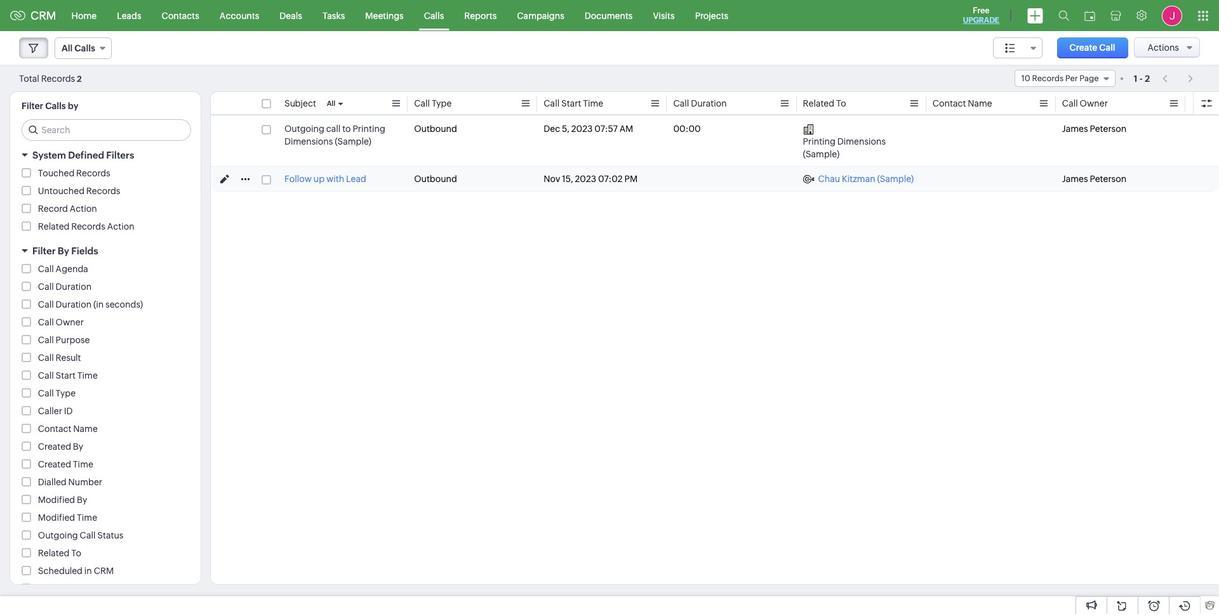 Task type: describe. For each thing, give the bounding box(es) containing it.
10 Records Per Page field
[[1014, 70, 1115, 87]]

0 horizontal spatial call start time
[[38, 371, 98, 381]]

dec
[[544, 124, 560, 134]]

by for modified
[[77, 495, 87, 505]]

follow up with lead link
[[284, 173, 366, 185]]

outgoing call status
[[38, 531, 123, 541]]

(sample) inside outgoing call to printing dimensions (sample)
[[335, 137, 371, 147]]

time up number
[[73, 460, 93, 470]]

1 - 2
[[1134, 73, 1150, 83]]

1 horizontal spatial crm
[[94, 566, 114, 577]]

chau kitzman (sample)
[[818, 174, 914, 184]]

in
[[84, 566, 92, 577]]

dimensions inside printing dimensions (sample)
[[837, 137, 886, 147]]

1 horizontal spatial call type
[[414, 98, 452, 109]]

0 vertical spatial duration
[[691, 98, 727, 109]]

upgrade
[[963, 16, 999, 25]]

time up dec 5, 2023 07:57 am
[[583, 98, 603, 109]]

campaigns link
[[507, 0, 575, 31]]

system
[[32, 150, 66, 161]]

with
[[326, 174, 344, 184]]

meetings
[[365, 10, 404, 21]]

projects
[[695, 10, 728, 21]]

records for total
[[41, 73, 75, 83]]

0 vertical spatial start
[[561, 98, 581, 109]]

0 horizontal spatial name
[[73, 424, 98, 434]]

2 horizontal spatial calls
[[424, 10, 444, 21]]

visits
[[653, 10, 675, 21]]

0 vertical spatial to
[[836, 98, 846, 109]]

filters
[[106, 150, 134, 161]]

result
[[56, 353, 81, 363]]

number
[[68, 477, 102, 488]]

all for all calls
[[62, 43, 73, 53]]

profile element
[[1154, 0, 1190, 31]]

records for touched
[[76, 168, 110, 178]]

create menu element
[[1020, 0, 1051, 31]]

purpose
[[56, 335, 90, 345]]

filter by fields button
[[10, 240, 201, 262]]

2023 for 07:02
[[575, 174, 596, 184]]

2 vertical spatial duration
[[56, 300, 92, 310]]

1
[[1134, 73, 1138, 83]]

-
[[1139, 73, 1143, 83]]

lead
[[346, 174, 366, 184]]

1 horizontal spatial name
[[968, 98, 992, 109]]

1 horizontal spatial contact name
[[933, 98, 992, 109]]

dialled number
[[38, 477, 102, 488]]

1 horizontal spatial action
[[107, 222, 134, 232]]

search element
[[1051, 0, 1077, 31]]

nov 15, 2023 07:02 pm
[[544, 174, 638, 184]]

row group containing outgoing call to printing dimensions (sample)
[[211, 117, 1219, 192]]

All Calls field
[[55, 37, 112, 59]]

untouched
[[38, 186, 84, 196]]

by for created
[[73, 442, 83, 452]]

untouched records
[[38, 186, 120, 196]]

campaigns
[[517, 10, 564, 21]]

0 horizontal spatial contact
[[38, 424, 71, 434]]

filter for filter calls by
[[22, 101, 43, 111]]

seconds)
[[105, 300, 143, 310]]

calendar image
[[1084, 10, 1095, 21]]

status
[[97, 531, 123, 541]]

00:00
[[673, 124, 701, 134]]

reports link
[[454, 0, 507, 31]]

(in
[[93, 300, 104, 310]]

0 vertical spatial type
[[432, 98, 452, 109]]

10
[[1021, 74, 1030, 83]]

1 horizontal spatial related to
[[803, 98, 846, 109]]

per
[[1065, 74, 1078, 83]]

chau
[[818, 174, 840, 184]]

caller id
[[38, 406, 73, 417]]

modified for modified by
[[38, 495, 75, 505]]

scheduled
[[38, 566, 83, 577]]

outbound for follow up with lead
[[414, 174, 457, 184]]

kitzman
[[842, 174, 875, 184]]

outgoing for outgoing call status
[[38, 531, 78, 541]]

create
[[1070, 43, 1097, 53]]

by
[[68, 101, 78, 111]]

profile image
[[1162, 5, 1182, 26]]

fields
[[71, 246, 98, 257]]

0 horizontal spatial call duration
[[38, 282, 92, 292]]

created time
[[38, 460, 93, 470]]

07:57
[[594, 124, 618, 134]]

modified by
[[38, 495, 87, 505]]

0 horizontal spatial owner
[[56, 317, 84, 328]]

system defined filters
[[32, 150, 134, 161]]

1 vertical spatial related
[[38, 222, 69, 232]]

james for printing dimensions (sample)
[[1062, 124, 1088, 134]]

peterson for chau kitzman (sample)
[[1090, 174, 1127, 184]]

contacts link
[[152, 0, 209, 31]]

1 vertical spatial related to
[[38, 549, 81, 559]]

0 horizontal spatial action
[[70, 204, 97, 214]]

follow
[[284, 174, 312, 184]]

related records action
[[38, 222, 134, 232]]

agenda
[[56, 264, 88, 274]]

filter calls by
[[22, 101, 78, 111]]

free upgrade
[[963, 6, 999, 25]]

home link
[[61, 0, 107, 31]]

calls link
[[414, 0, 454, 31]]

1 horizontal spatial contact
[[933, 98, 966, 109]]

am
[[620, 124, 633, 134]]

10 records per page
[[1021, 74, 1099, 83]]

visits link
[[643, 0, 685, 31]]

accounts link
[[209, 0, 269, 31]]

reports
[[464, 10, 497, 21]]

1 vertical spatial to
[[71, 549, 81, 559]]

record action
[[38, 204, 97, 214]]

07:02
[[598, 174, 623, 184]]

created by
[[38, 442, 83, 452]]

create call
[[1070, 43, 1115, 53]]

scheduled in crm
[[38, 566, 114, 577]]



Task type: locate. For each thing, give the bounding box(es) containing it.
time up 'outgoing call status' on the left
[[77, 513, 97, 523]]

total records 2
[[19, 73, 82, 83]]

modified down modified by in the left bottom of the page
[[38, 513, 75, 523]]

records inside 10 records per page field
[[1032, 74, 1064, 83]]

printing inside printing dimensions (sample)
[[803, 137, 836, 147]]

1 horizontal spatial dimensions
[[837, 137, 886, 147]]

dimensions
[[284, 137, 333, 147], [837, 137, 886, 147]]

created for created by
[[38, 442, 71, 452]]

1 horizontal spatial calls
[[75, 43, 95, 53]]

outgoing left call
[[284, 124, 324, 134]]

created up dialled
[[38, 460, 71, 470]]

1 vertical spatial action
[[107, 222, 134, 232]]

records down the "defined"
[[76, 168, 110, 178]]

by down number
[[77, 495, 87, 505]]

0 horizontal spatial call owner
[[38, 317, 84, 328]]

2023 for 07:57
[[571, 124, 593, 134]]

1 vertical spatial calls
[[75, 43, 95, 53]]

0 horizontal spatial calls
[[45, 101, 66, 111]]

call result
[[38, 353, 81, 363]]

(sample) inside printing dimensions (sample)
[[803, 149, 840, 159]]

1 vertical spatial peterson
[[1090, 174, 1127, 184]]

2023
[[571, 124, 593, 134], [575, 174, 596, 184]]

0 vertical spatial contact
[[933, 98, 966, 109]]

1 modified from the top
[[38, 495, 75, 505]]

0 vertical spatial by
[[58, 246, 69, 257]]

call owner up "call purpose"
[[38, 317, 84, 328]]

outgoing for outgoing call to printing dimensions (sample)
[[284, 124, 324, 134]]

subject up outgoing call to printing dimensions (sample)
[[284, 98, 316, 109]]

dimensions inside outgoing call to printing dimensions (sample)
[[284, 137, 333, 147]]

0 horizontal spatial printing
[[353, 124, 385, 134]]

dimensions up "kitzman"
[[837, 137, 886, 147]]

owner down page
[[1080, 98, 1108, 109]]

navigation
[[1156, 69, 1200, 88]]

0 vertical spatial call start time
[[544, 98, 603, 109]]

1 vertical spatial outbound
[[414, 174, 457, 184]]

0 vertical spatial owner
[[1080, 98, 1108, 109]]

records up filter calls by
[[41, 73, 75, 83]]

call
[[326, 124, 341, 134]]

1 vertical spatial printing
[[803, 137, 836, 147]]

0 horizontal spatial crm
[[30, 9, 56, 22]]

all
[[62, 43, 73, 53], [327, 100, 335, 107]]

0 vertical spatial action
[[70, 204, 97, 214]]

call duration up 00:00
[[673, 98, 727, 109]]

1 vertical spatial contact name
[[38, 424, 98, 434]]

system defined filters button
[[10, 144, 201, 166]]

0 vertical spatial james peterson
[[1062, 124, 1127, 134]]

dialled
[[38, 477, 66, 488]]

2 vertical spatial calls
[[45, 101, 66, 111]]

(sample) right "kitzman"
[[877, 174, 914, 184]]

james
[[1062, 124, 1088, 134], [1062, 174, 1088, 184]]

filter
[[22, 101, 43, 111], [32, 246, 56, 257]]

nov
[[544, 174, 560, 184]]

calls for all calls
[[75, 43, 95, 53]]

2 modified from the top
[[38, 513, 75, 523]]

subject down scheduled
[[38, 584, 70, 594]]

outbound for outgoing call to printing dimensions (sample)
[[414, 124, 457, 134]]

1 vertical spatial james peterson
[[1062, 174, 1127, 184]]

1 vertical spatial james
[[1062, 174, 1088, 184]]

1 vertical spatial outgoing
[[38, 531, 78, 541]]

0 vertical spatial modified
[[38, 495, 75, 505]]

0 vertical spatial call type
[[414, 98, 452, 109]]

1 horizontal spatial outgoing
[[284, 124, 324, 134]]

1 outbound from the top
[[414, 124, 457, 134]]

by up created time
[[73, 442, 83, 452]]

1 vertical spatial crm
[[94, 566, 114, 577]]

contact
[[933, 98, 966, 109], [38, 424, 71, 434]]

pm
[[624, 174, 638, 184]]

0 horizontal spatial dimensions
[[284, 137, 333, 147]]

printing inside outgoing call to printing dimensions (sample)
[[353, 124, 385, 134]]

filter down total
[[22, 101, 43, 111]]

1 vertical spatial filter
[[32, 246, 56, 257]]

0 vertical spatial all
[[62, 43, 73, 53]]

modified down dialled
[[38, 495, 75, 505]]

meetings link
[[355, 0, 414, 31]]

leads
[[117, 10, 141, 21]]

row group
[[211, 117, 1219, 192]]

1 horizontal spatial 2
[[1145, 73, 1150, 83]]

printing
[[353, 124, 385, 134], [803, 137, 836, 147]]

0 horizontal spatial call type
[[38, 389, 76, 399]]

owner up 'purpose' on the left bottom of page
[[56, 317, 84, 328]]

james peterson
[[1062, 124, 1127, 134], [1062, 174, 1127, 184]]

1 horizontal spatial call owner
[[1062, 98, 1108, 109]]

call purpose
[[38, 335, 90, 345]]

calls left the reports link
[[424, 10, 444, 21]]

0 vertical spatial created
[[38, 442, 71, 452]]

1 vertical spatial owner
[[56, 317, 84, 328]]

2 inside the total records 2
[[77, 74, 82, 83]]

1 vertical spatial duration
[[56, 282, 92, 292]]

0 vertical spatial related
[[803, 98, 834, 109]]

calls left by
[[45, 101, 66, 111]]

follow up with lead
[[284, 174, 366, 184]]

free
[[973, 6, 990, 15]]

duration
[[691, 98, 727, 109], [56, 282, 92, 292], [56, 300, 92, 310]]

records for 10
[[1032, 74, 1064, 83]]

0 vertical spatial crm
[[30, 9, 56, 22]]

contacts
[[162, 10, 199, 21]]

2 james from the top
[[1062, 174, 1088, 184]]

1 vertical spatial (sample)
[[803, 149, 840, 159]]

1 vertical spatial call type
[[38, 389, 76, 399]]

duration left '(in'
[[56, 300, 92, 310]]

1 vertical spatial name
[[73, 424, 98, 434]]

type
[[432, 98, 452, 109], [56, 389, 76, 399]]

printing up chau
[[803, 137, 836, 147]]

touched records
[[38, 168, 110, 178]]

0 vertical spatial contact name
[[933, 98, 992, 109]]

call start time down result
[[38, 371, 98, 381]]

calls
[[424, 10, 444, 21], [75, 43, 95, 53], [45, 101, 66, 111]]

1 dimensions from the left
[[284, 137, 333, 147]]

all calls
[[62, 43, 95, 53]]

2 up by
[[77, 74, 82, 83]]

related up printing dimensions (sample)
[[803, 98, 834, 109]]

call duration (in seconds)
[[38, 300, 143, 310]]

records down touched records
[[86, 186, 120, 196]]

2 created from the top
[[38, 460, 71, 470]]

1 vertical spatial start
[[56, 371, 76, 381]]

call owner
[[1062, 98, 1108, 109], [38, 317, 84, 328]]

create menu image
[[1027, 8, 1043, 23]]

filter up call agenda
[[32, 246, 56, 257]]

1 vertical spatial created
[[38, 460, 71, 470]]

1 james peterson from the top
[[1062, 124, 1127, 134]]

peterson for printing dimensions (sample)
[[1090, 124, 1127, 134]]

1 vertical spatial call owner
[[38, 317, 84, 328]]

1 vertical spatial call duration
[[38, 282, 92, 292]]

start up the 5,
[[561, 98, 581, 109]]

chau kitzman (sample) link
[[803, 173, 914, 185]]

crm left 'home'
[[30, 9, 56, 22]]

printing right to
[[353, 124, 385, 134]]

name
[[968, 98, 992, 109], [73, 424, 98, 434]]

2 james peterson from the top
[[1062, 174, 1127, 184]]

page
[[1080, 74, 1099, 83]]

0 horizontal spatial 2
[[77, 74, 82, 83]]

2 for 1 - 2
[[1145, 73, 1150, 83]]

to up scheduled in crm
[[71, 549, 81, 559]]

create call button
[[1057, 37, 1128, 58]]

outgoing
[[284, 124, 324, 134], [38, 531, 78, 541]]

1 horizontal spatial all
[[327, 100, 335, 107]]

james peterson for chau kitzman (sample)
[[1062, 174, 1127, 184]]

0 vertical spatial outbound
[[414, 124, 457, 134]]

call inside button
[[1099, 43, 1115, 53]]

2 for total records 2
[[77, 74, 82, 83]]

printing dimensions (sample)
[[803, 137, 886, 159]]

action
[[70, 204, 97, 214], [107, 222, 134, 232]]

0 vertical spatial name
[[968, 98, 992, 109]]

modified time
[[38, 513, 97, 523]]

0 vertical spatial peterson
[[1090, 124, 1127, 134]]

2 outbound from the top
[[414, 174, 457, 184]]

2 horizontal spatial (sample)
[[877, 174, 914, 184]]

call duration down call agenda
[[38, 282, 92, 292]]

1 vertical spatial type
[[56, 389, 76, 399]]

crm
[[30, 9, 56, 22], [94, 566, 114, 577]]

call owner down page
[[1062, 98, 1108, 109]]

call start time up the 5,
[[544, 98, 603, 109]]

records for related
[[71, 222, 105, 232]]

duration up 00:00
[[691, 98, 727, 109]]

all inside field
[[62, 43, 73, 53]]

(sample) for dec 5, 2023 07:57 am
[[803, 149, 840, 159]]

(sample) for nov 15, 2023 07:02 pm
[[877, 174, 914, 184]]

related to up printing dimensions (sample)
[[803, 98, 846, 109]]

deals
[[280, 10, 302, 21]]

1 vertical spatial subject
[[38, 584, 70, 594]]

2 peterson from the top
[[1090, 174, 1127, 184]]

related to
[[803, 98, 846, 109], [38, 549, 81, 559]]

1 created from the top
[[38, 442, 71, 452]]

0 vertical spatial subject
[[284, 98, 316, 109]]

0 horizontal spatial outgoing
[[38, 531, 78, 541]]

all up the total records 2
[[62, 43, 73, 53]]

call type
[[414, 98, 452, 109], [38, 389, 76, 399]]

1 peterson from the top
[[1090, 124, 1127, 134]]

all for all
[[327, 100, 335, 107]]

0 horizontal spatial (sample)
[[335, 137, 371, 147]]

Search text field
[[22, 120, 190, 140]]

related
[[803, 98, 834, 109], [38, 222, 69, 232], [38, 549, 69, 559]]

1 james from the top
[[1062, 124, 1088, 134]]

2023 right 15,
[[575, 174, 596, 184]]

0 vertical spatial 2023
[[571, 124, 593, 134]]

(sample) up chau
[[803, 149, 840, 159]]

related to up scheduled
[[38, 549, 81, 559]]

defined
[[68, 150, 104, 161]]

time down result
[[77, 371, 98, 381]]

records up fields
[[71, 222, 105, 232]]

1 horizontal spatial (sample)
[[803, 149, 840, 159]]

calls inside field
[[75, 43, 95, 53]]

0 horizontal spatial contact name
[[38, 424, 98, 434]]

15,
[[562, 174, 573, 184]]

0 vertical spatial (sample)
[[335, 137, 371, 147]]

printing dimensions (sample) link
[[803, 123, 920, 161]]

outgoing call to printing dimensions (sample)
[[284, 124, 385, 147]]

(sample) down to
[[335, 137, 371, 147]]

1 vertical spatial all
[[327, 100, 335, 107]]

record
[[38, 204, 68, 214]]

caller
[[38, 406, 62, 417]]

calls down 'home'
[[75, 43, 95, 53]]

search image
[[1058, 10, 1069, 21]]

0 horizontal spatial all
[[62, 43, 73, 53]]

by for filter
[[58, 246, 69, 257]]

all up call
[[327, 100, 335, 107]]

(sample)
[[335, 137, 371, 147], [803, 149, 840, 159], [877, 174, 914, 184]]

documents
[[585, 10, 633, 21]]

outgoing inside outgoing call to printing dimensions (sample)
[[284, 124, 324, 134]]

actions
[[1148, 43, 1179, 53]]

outgoing call to printing dimensions (sample) link
[[284, 123, 401, 148]]

to
[[342, 124, 351, 134]]

id
[[64, 406, 73, 417]]

1 horizontal spatial start
[[561, 98, 581, 109]]

2023 right the 5,
[[571, 124, 593, 134]]

0 horizontal spatial subject
[[38, 584, 70, 594]]

start down result
[[56, 371, 76, 381]]

touched
[[38, 168, 74, 178]]

0 horizontal spatial related to
[[38, 549, 81, 559]]

james for chau kitzman (sample)
[[1062, 174, 1088, 184]]

records
[[41, 73, 75, 83], [1032, 74, 1064, 83], [76, 168, 110, 178], [86, 186, 120, 196], [71, 222, 105, 232]]

time
[[583, 98, 603, 109], [77, 371, 98, 381], [73, 460, 93, 470], [77, 513, 97, 523]]

0 vertical spatial printing
[[353, 124, 385, 134]]

1 vertical spatial modified
[[38, 513, 75, 523]]

records for untouched
[[86, 186, 120, 196]]

dimensions down call
[[284, 137, 333, 147]]

0 horizontal spatial to
[[71, 549, 81, 559]]

tasks
[[323, 10, 345, 21]]

dec 5, 2023 07:57 am
[[544, 124, 633, 134]]

call duration
[[673, 98, 727, 109], [38, 282, 92, 292]]

subject
[[284, 98, 316, 109], [38, 584, 70, 594]]

duration down agenda
[[56, 282, 92, 292]]

1 vertical spatial call start time
[[38, 371, 98, 381]]

related up scheduled
[[38, 549, 69, 559]]

1 horizontal spatial type
[[432, 98, 452, 109]]

tasks link
[[312, 0, 355, 31]]

1 vertical spatial by
[[73, 442, 83, 452]]

2 right -
[[1145, 73, 1150, 83]]

total
[[19, 73, 39, 83]]

created for created time
[[38, 460, 71, 470]]

to up printing dimensions (sample) link at the right top of page
[[836, 98, 846, 109]]

calls for filter calls by
[[45, 101, 66, 111]]

crm link
[[10, 9, 56, 22]]

by inside filter by fields dropdown button
[[58, 246, 69, 257]]

deals link
[[269, 0, 312, 31]]

0 vertical spatial filter
[[22, 101, 43, 111]]

projects link
[[685, 0, 739, 31]]

action up filter by fields dropdown button
[[107, 222, 134, 232]]

action up related records action on the top of the page
[[70, 204, 97, 214]]

up
[[314, 174, 325, 184]]

outgoing down modified time
[[38, 531, 78, 541]]

1 horizontal spatial subject
[[284, 98, 316, 109]]

filter inside filter by fields dropdown button
[[32, 246, 56, 257]]

0 horizontal spatial type
[[56, 389, 76, 399]]

call start time
[[544, 98, 603, 109], [38, 371, 98, 381]]

james peterson for printing dimensions (sample)
[[1062, 124, 1127, 134]]

accounts
[[220, 10, 259, 21]]

related down record
[[38, 222, 69, 232]]

documents link
[[575, 0, 643, 31]]

2 dimensions from the left
[[837, 137, 886, 147]]

2 vertical spatial related
[[38, 549, 69, 559]]

0 vertical spatial call duration
[[673, 98, 727, 109]]

filter for filter by fields
[[32, 246, 56, 257]]

1 horizontal spatial call start time
[[544, 98, 603, 109]]

filter by fields
[[32, 246, 98, 257]]

1 vertical spatial contact
[[38, 424, 71, 434]]

modified for modified time
[[38, 513, 75, 523]]

None field
[[993, 37, 1042, 58]]

created up created time
[[38, 442, 71, 452]]

records right 10
[[1032, 74, 1064, 83]]

0 vertical spatial call owner
[[1062, 98, 1108, 109]]

size image
[[1005, 43, 1015, 54]]

by up call agenda
[[58, 246, 69, 257]]

1 vertical spatial 2023
[[575, 174, 596, 184]]

call agenda
[[38, 264, 88, 274]]

5,
[[562, 124, 569, 134]]

home
[[71, 10, 97, 21]]

0 horizontal spatial start
[[56, 371, 76, 381]]

crm right the in at the left of page
[[94, 566, 114, 577]]



Task type: vqa. For each thing, say whether or not it's contained in the screenshot.
With at the left top of page
yes



